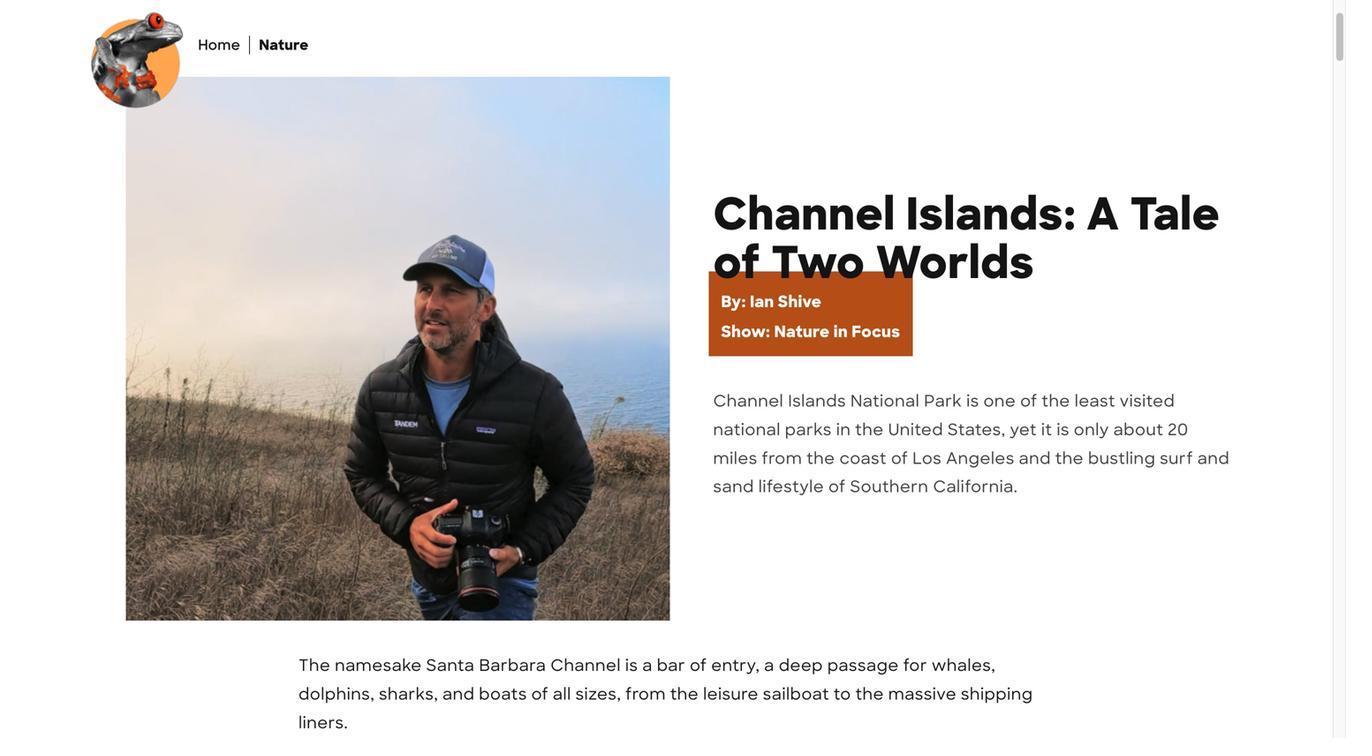 Task type: vqa. For each thing, say whether or not it's contained in the screenshot.
The namesake Santa Barbara Channel is a bar of entry, a deep passage for whales, dolphins, sharks, and boats of all sizes, from the leisure sailboat to the massive shipping liners.
yes



Task type: locate. For each thing, give the bounding box(es) containing it.
from up the lifestyle
[[762, 448, 803, 469]]

in up coast in the right bottom of the page
[[837, 420, 851, 440]]

1 vertical spatial nature
[[775, 322, 830, 342]]

a left bar in the bottom of the page
[[643, 656, 653, 676]]

nature
[[259, 36, 309, 54], [775, 322, 830, 342]]

barbara
[[479, 656, 546, 676]]

and right surf
[[1198, 448, 1230, 469]]

channel
[[714, 185, 896, 243], [714, 391, 784, 412], [551, 656, 621, 676]]

2 horizontal spatial is
[[1057, 420, 1070, 440]]

1 horizontal spatial and
[[1019, 448, 1051, 469]]

santa
[[426, 656, 475, 676]]

angeles
[[946, 448, 1015, 469]]

surf
[[1161, 448, 1194, 469]]

is left one in the bottom of the page
[[967, 391, 980, 412]]

a
[[1087, 185, 1120, 243]]

a left the deep at the bottom of page
[[765, 656, 775, 676]]

1 vertical spatial from
[[626, 684, 666, 705]]

focus
[[852, 322, 901, 342]]

from
[[762, 448, 803, 469], [626, 684, 666, 705]]

california.
[[933, 477, 1018, 498]]

2 a from the left
[[765, 656, 775, 676]]

from inside the namesake santa barbara channel is a bar of entry, a deep passage for whales, dolphins, sharks, and boats of all sizes, from the leisure sailboat to the massive shipping liners.
[[626, 684, 666, 705]]

0 horizontal spatial from
[[626, 684, 666, 705]]

channel for channel islands: a tale of two worlds
[[714, 185, 896, 243]]

in
[[834, 322, 848, 342], [837, 420, 851, 440]]

passage
[[828, 656, 899, 676]]

is left bar in the bottom of the page
[[626, 656, 638, 676]]

by:
[[722, 292, 746, 312]]

of up "yet"
[[1021, 391, 1038, 412]]

from down bar in the bottom of the page
[[626, 684, 666, 705]]

shive
[[778, 292, 822, 312]]

massive
[[889, 684, 957, 705]]

channel inside channel islands national park is one of the least visited national parks in the united states, yet it is only about 20 miles from the coast of los angeles and the bustling surf and sand lifestyle of southern california.
[[714, 391, 784, 412]]

nature in focus link
[[775, 322, 901, 342]]

entry,
[[712, 656, 760, 676]]

and down "yet"
[[1019, 448, 1051, 469]]

is
[[967, 391, 980, 412], [1057, 420, 1070, 440], [626, 656, 638, 676]]

nature right home link
[[259, 36, 309, 54]]

nature link
[[250, 36, 318, 54]]

0 horizontal spatial a
[[643, 656, 653, 676]]

1 vertical spatial is
[[1057, 420, 1070, 440]]

of
[[714, 234, 761, 292], [1021, 391, 1038, 412], [891, 448, 909, 469], [829, 477, 846, 498], [690, 656, 707, 676], [532, 684, 549, 705]]

islands
[[788, 391, 847, 412]]

the
[[1042, 391, 1071, 412], [856, 420, 884, 440], [807, 448, 836, 469], [1056, 448, 1084, 469], [671, 684, 699, 705], [856, 684, 884, 705]]

bar
[[657, 656, 686, 676]]

is right it
[[1057, 420, 1070, 440]]

sailboat
[[763, 684, 830, 705]]

southern
[[850, 477, 929, 498]]

0 vertical spatial from
[[762, 448, 803, 469]]

least
[[1075, 391, 1116, 412]]

and
[[1019, 448, 1051, 469], [1198, 448, 1230, 469], [443, 684, 475, 705]]

0 vertical spatial is
[[967, 391, 980, 412]]

the up coast in the right bottom of the page
[[856, 420, 884, 440]]

by: ian shive
[[722, 292, 822, 312]]

a
[[643, 656, 653, 676], [765, 656, 775, 676]]

all
[[553, 684, 571, 705]]

ian shive link
[[750, 292, 822, 312]]

of up show:
[[714, 234, 761, 292]]

channel up sizes,
[[551, 656, 621, 676]]

1 vertical spatial channel
[[714, 391, 784, 412]]

1 horizontal spatial a
[[765, 656, 775, 676]]

channel up shive
[[714, 185, 896, 243]]

and down santa
[[443, 684, 475, 705]]

0 horizontal spatial and
[[443, 684, 475, 705]]

0 vertical spatial channel
[[714, 185, 896, 243]]

national
[[851, 391, 920, 412]]

nature down shive
[[775, 322, 830, 342]]

20
[[1168, 420, 1189, 440]]

1 vertical spatial in
[[837, 420, 851, 440]]

tale
[[1130, 185, 1221, 243]]

the down parks at the bottom of page
[[807, 448, 836, 469]]

miles
[[714, 448, 758, 469]]

park
[[924, 391, 962, 412]]

sharks,
[[379, 684, 438, 705]]

deep
[[779, 656, 824, 676]]

channel inside the namesake santa barbara channel is a bar of entry, a deep passage for whales, dolphins, sharks, and boats of all sizes, from the leisure sailboat to the massive shipping liners.
[[551, 656, 621, 676]]

1 horizontal spatial nature
[[775, 322, 830, 342]]

0 horizontal spatial nature
[[259, 36, 309, 54]]

in left "focus"
[[834, 322, 848, 342]]

2 vertical spatial channel
[[551, 656, 621, 676]]

of left the los
[[891, 448, 909, 469]]

1 horizontal spatial from
[[762, 448, 803, 469]]

channel islands: a tale of two worlds
[[714, 185, 1221, 292]]

0 vertical spatial nature
[[259, 36, 309, 54]]

channel inside channel islands: a tale of two worlds
[[714, 185, 896, 243]]

channel up national
[[714, 391, 784, 412]]

0 horizontal spatial is
[[626, 656, 638, 676]]

2 vertical spatial is
[[626, 656, 638, 676]]

2 horizontal spatial and
[[1198, 448, 1230, 469]]

is inside the namesake santa barbara channel is a bar of entry, a deep passage for whales, dolphins, sharks, and boats of all sizes, from the leisure sailboat to the massive shipping liners.
[[626, 656, 638, 676]]



Task type: describe. For each thing, give the bounding box(es) containing it.
namesake
[[335, 656, 422, 676]]

liners.
[[299, 713, 348, 734]]

from inside channel islands national park is one of the least visited national parks in the united states, yet it is only about 20 miles from the coast of los angeles and the bustling surf and sand lifestyle of southern california.
[[762, 448, 803, 469]]

two
[[771, 234, 865, 292]]

boats
[[479, 684, 527, 705]]

channel for channel islands national park is one of the least visited national parks in the united states, yet it is only about 20 miles from the coast of los angeles and the bustling surf and sand lifestyle of southern california.
[[714, 391, 784, 412]]

home
[[198, 36, 241, 54]]

los
[[913, 448, 942, 469]]

the right to
[[856, 684, 884, 705]]

of inside channel islands: a tale of two worlds
[[714, 234, 761, 292]]

the down bar in the bottom of the page
[[671, 684, 699, 705]]

of right bar in the bottom of the page
[[690, 656, 707, 676]]

coast
[[840, 448, 887, 469]]

united
[[889, 420, 944, 440]]

whales,
[[932, 656, 996, 676]]

the down "only"
[[1056, 448, 1084, 469]]

sizes,
[[576, 684, 621, 705]]

bustling
[[1089, 448, 1156, 469]]

the up it
[[1042, 391, 1071, 412]]

of left all
[[532, 684, 549, 705]]

show: nature in focus
[[722, 322, 901, 342]]

shipping
[[961, 684, 1034, 705]]

the namesake santa barbara channel is a bar of entry, a deep passage for whales, dolphins, sharks, and boats of all sizes, from the leisure sailboat to the massive shipping liners.
[[299, 656, 1034, 734]]

leisure
[[703, 684, 759, 705]]

parks
[[785, 420, 832, 440]]

1 a from the left
[[643, 656, 653, 676]]

0 vertical spatial in
[[834, 322, 848, 342]]

only
[[1074, 420, 1110, 440]]

sand
[[714, 477, 755, 498]]

channel islands national park is one of the least visited national parks in the united states, yet it is only about 20 miles from the coast of los angeles and the bustling surf and sand lifestyle of southern california.
[[714, 391, 1230, 498]]

to
[[834, 684, 852, 705]]

worlds
[[876, 234, 1035, 292]]

islands:
[[906, 185, 1077, 243]]

1 horizontal spatial is
[[967, 391, 980, 412]]

and inside the namesake santa barbara channel is a bar of entry, a deep passage for whales, dolphins, sharks, and boats of all sizes, from the leisure sailboat to the massive shipping liners.
[[443, 684, 475, 705]]

of down coast in the right bottom of the page
[[829, 477, 846, 498]]

ian
[[750, 292, 775, 312]]

show:
[[722, 322, 771, 342]]

one
[[984, 391, 1016, 412]]

states,
[[948, 420, 1006, 440]]

the
[[299, 656, 331, 676]]

yet
[[1011, 420, 1037, 440]]

visited
[[1120, 391, 1176, 412]]

about
[[1114, 420, 1164, 440]]

national
[[714, 420, 781, 440]]

for
[[904, 656, 928, 676]]

in inside channel islands national park is one of the least visited national parks in the united states, yet it is only about 20 miles from the coast of los angeles and the bustling surf and sand lifestyle of southern california.
[[837, 420, 851, 440]]

it
[[1042, 420, 1053, 440]]

lifestyle
[[759, 477, 825, 498]]

dolphins,
[[299, 684, 375, 705]]

home link
[[189, 36, 250, 54]]



